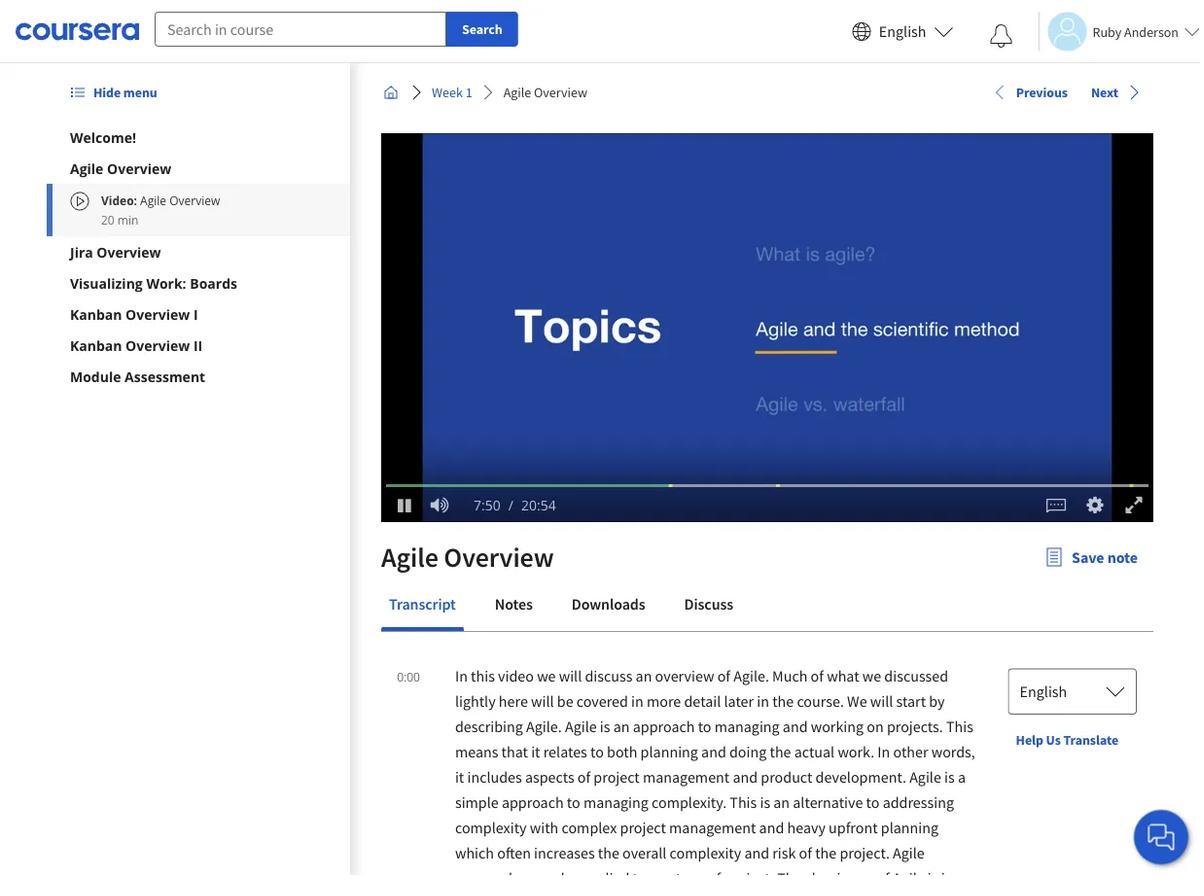 Task type: locate. For each thing, give the bounding box(es) containing it.
agile inside video: agile overview 20 min
[[140, 192, 166, 208]]

2 vertical spatial is
[[760, 793, 771, 813]]

coursera image
[[16, 16, 139, 47]]

be down increases
[[561, 869, 577, 877]]

1 horizontal spatial will
[[559, 667, 582, 686]]

increases
[[534, 844, 595, 863]]

kanban down the "visualizing"
[[70, 305, 122, 324]]

of down increases the overall complexity and risk of the project.
[[708, 869, 721, 877]]

it right that
[[532, 743, 541, 762]]

1 horizontal spatial is
[[760, 793, 771, 813]]

course.
[[797, 692, 845, 711]]

agile inside agile is a simple approach to managing complexity.
[[910, 768, 942, 787]]

overview for kanban overview ii dropdown button
[[126, 336, 190, 355]]

project down both
[[594, 768, 640, 787]]

1 vertical spatial is
[[945, 768, 955, 787]]

can
[[535, 869, 558, 877]]

agile. up the later
[[734, 667, 770, 686]]

0 vertical spatial project
[[594, 768, 640, 787]]

2 vertical spatial agile overview
[[382, 541, 554, 575]]

1 vertical spatial an
[[614, 717, 630, 737]]

0 horizontal spatial this
[[730, 793, 757, 813]]

0 horizontal spatial is
[[600, 717, 611, 737]]

managing up complex on the bottom of the page
[[584, 793, 649, 813]]

an up more
[[636, 667, 652, 686]]

in other words, it includes aspects of project management and product development. button
[[455, 743, 976, 787]]

0 vertical spatial be
[[557, 692, 574, 711]]

0 vertical spatial this
[[947, 717, 974, 737]]

be inside agile approaches can be applied to any type of project.
[[561, 869, 577, 877]]

0 vertical spatial in
[[455, 667, 468, 686]]

2 in from the left
[[757, 692, 770, 711]]

1 horizontal spatial it
[[532, 743, 541, 762]]

will right we
[[871, 692, 894, 711]]

pause image
[[396, 498, 416, 513]]

approach inside agile is a simple approach to managing complexity.
[[502, 793, 564, 813]]

we for discussed
[[863, 667, 882, 686]]

0 vertical spatial project.
[[840, 844, 890, 863]]

kanban up module
[[70, 336, 122, 355]]

0 vertical spatial management
[[643, 768, 730, 787]]

will
[[559, 667, 582, 686], [531, 692, 554, 711], [871, 692, 894, 711]]

overview down min
[[97, 243, 161, 261]]

agile down addressing at right bottom
[[893, 844, 925, 863]]

2 horizontal spatial an
[[774, 793, 790, 813]]

1 vertical spatial it
[[455, 768, 464, 787]]

is left 'a'
[[945, 768, 955, 787]]

agile overview
[[504, 84, 588, 101], [70, 159, 172, 178], [382, 541, 554, 575]]

0 horizontal spatial we
[[537, 667, 556, 686]]

aspects
[[525, 768, 575, 787]]

managing inside agile is a simple approach to managing complexity.
[[584, 793, 649, 813]]

0 horizontal spatial english
[[880, 22, 927, 41]]

approach down more
[[633, 717, 695, 737]]

planning inside this means that it relates to both planning and doing the actual work.
[[641, 743, 699, 762]]

we inside much of what we discussed lightly here will be
[[863, 667, 882, 686]]

module assessment
[[70, 367, 206, 386]]

overview up video:
[[107, 159, 172, 178]]

kanban
[[70, 305, 122, 324], [70, 336, 122, 355]]

0 horizontal spatial managing
[[584, 793, 649, 813]]

complex
[[562, 818, 617, 838]]

overview down visualizing work: boards
[[126, 305, 190, 324]]

in down the on
[[878, 743, 891, 762]]

overview inside video: agile overview 20 min
[[170, 192, 220, 208]]

is inside agile is a simple approach to managing complexity.
[[945, 768, 955, 787]]

/
[[509, 496, 514, 515]]

it for includes
[[455, 768, 464, 787]]

previous
[[1017, 83, 1068, 101]]

agile overview down the 7:50
[[382, 541, 554, 575]]

describing
[[455, 717, 523, 737]]

approach up the with on the bottom
[[502, 793, 564, 813]]

to left both
[[591, 743, 604, 762]]

0 horizontal spatial planning
[[641, 743, 699, 762]]

agile. up relates
[[526, 717, 562, 737]]

related lecture content tabs tab list
[[382, 581, 1154, 632]]

discuss
[[585, 667, 633, 686]]

management up increases the overall complexity and risk of the project. button at the bottom of page
[[670, 818, 756, 838]]

kanban inside kanban overview i dropdown button
[[70, 305, 122, 324]]

2 horizontal spatial will
[[871, 692, 894, 711]]

Search in course text field
[[155, 12, 447, 47]]

mute image
[[427, 496, 452, 515]]

1 vertical spatial english
[[1020, 682, 1068, 702]]

20
[[101, 212, 115, 228]]

will right here
[[531, 692, 554, 711]]

agile down welcome! at top left
[[70, 159, 104, 178]]

project inside this is an alternative to addressing complexity with complex project management and
[[620, 818, 666, 838]]

we right what
[[863, 667, 882, 686]]

agile overview right '1'
[[504, 84, 588, 101]]

1 vertical spatial be
[[561, 869, 577, 877]]

to inside agile is a simple approach to managing complexity.
[[567, 793, 581, 813]]

to down overall
[[633, 869, 647, 877]]

agile right video:
[[140, 192, 166, 208]]

in other words, it includes aspects of project management and product development.
[[455, 743, 976, 787]]

agile inside agile approaches can be applied to any type of project.
[[893, 844, 925, 863]]

this
[[947, 717, 974, 737], [730, 793, 757, 813]]

module
[[70, 367, 121, 386]]

approaches
[[455, 869, 532, 877]]

1 we from the left
[[537, 667, 556, 686]]

managing up doing
[[715, 717, 780, 737]]

0 horizontal spatial agile.
[[526, 717, 562, 737]]

1 horizontal spatial managing
[[715, 717, 780, 737]]

to inside this is an alternative to addressing complexity with complex project management and
[[867, 793, 880, 813]]

and up the risk
[[760, 818, 785, 838]]

overview for agile overview dropdown button
[[107, 159, 172, 178]]

1 horizontal spatial this
[[947, 717, 974, 737]]

hide menu
[[93, 84, 157, 101]]

notes button
[[487, 581, 541, 628]]

and left doing
[[702, 743, 727, 762]]

discuss button
[[677, 581, 742, 628]]

of up covered in more detail later in the course. button at the bottom of the page
[[718, 667, 731, 686]]

it
[[532, 743, 541, 762], [455, 768, 464, 787]]

to for both
[[591, 743, 604, 762]]

0:00
[[397, 669, 420, 685]]

in for this
[[455, 667, 468, 686]]

agile.
[[734, 667, 770, 686], [526, 717, 562, 737]]

complexity.
[[652, 793, 727, 813]]

by
[[930, 692, 945, 711]]

anderson
[[1125, 23, 1179, 40]]

this inside this is an alternative to addressing complexity with complex project management and
[[730, 793, 757, 813]]

both
[[607, 743, 638, 762]]

0 horizontal spatial an
[[614, 717, 630, 737]]

1 horizontal spatial an
[[636, 667, 652, 686]]

planning right both
[[641, 743, 699, 762]]

which
[[455, 844, 494, 863]]

0 vertical spatial kanban
[[70, 305, 122, 324]]

more
[[647, 692, 681, 711]]

hide menu button
[[62, 75, 165, 110]]

0 horizontal spatial in
[[455, 667, 468, 686]]

of inside agile approaches can be applied to any type of project.
[[708, 869, 721, 877]]

agile is a simple approach to managing complexity. button
[[455, 768, 966, 813]]

overview up notes button
[[444, 541, 554, 575]]

2 we from the left
[[863, 667, 882, 686]]

it for relates
[[532, 743, 541, 762]]

a
[[958, 768, 966, 787]]

of up course.
[[811, 667, 824, 686]]

overview for jira overview dropdown button
[[97, 243, 161, 261]]

project up overall
[[620, 818, 666, 838]]

this is an alternative to addressing complexity with complex project management and button
[[455, 793, 955, 838]]

to up complex on the bottom of the page
[[567, 793, 581, 813]]

in right the later
[[757, 692, 770, 711]]

in this video we will discuss an overview of agile.
[[455, 667, 773, 686]]

1 in from the left
[[632, 692, 644, 711]]

1 horizontal spatial in
[[878, 743, 891, 762]]

this down in other words, it includes aspects of project management and product development.
[[730, 793, 757, 813]]

0 horizontal spatial will
[[531, 692, 554, 711]]

project inside in other words, it includes aspects of project management and product development.
[[594, 768, 640, 787]]

next
[[1092, 83, 1119, 101]]

this up "words,"
[[947, 717, 974, 737]]

the inside this means that it relates to both planning and doing the actual work.
[[770, 743, 792, 762]]

agile overview up video:
[[70, 159, 172, 178]]

it inside this means that it relates to both planning and doing the actual work.
[[532, 743, 541, 762]]

it inside in other words, it includes aspects of project management and product development.
[[455, 768, 464, 787]]

any
[[650, 869, 673, 877]]

is down product
[[760, 793, 771, 813]]

jira overview button
[[70, 242, 327, 262]]

we
[[848, 692, 868, 711]]

0 vertical spatial is
[[600, 717, 611, 737]]

to inside agile approaches can be applied to any type of project.
[[633, 869, 647, 877]]

english
[[880, 22, 927, 41], [1020, 682, 1068, 702]]

visualizing work: boards button
[[70, 273, 327, 293]]

ruby anderson
[[1093, 23, 1179, 40]]

of right the risk
[[800, 844, 813, 863]]

is inside this is an alternative to addressing complexity with complex project management and
[[760, 793, 771, 813]]

1 vertical spatial project
[[620, 818, 666, 838]]

0 vertical spatial approach
[[633, 717, 695, 737]]

we will start by describing agile. button
[[455, 692, 945, 737]]

1 vertical spatial kanban
[[70, 336, 122, 355]]

1 vertical spatial planning
[[881, 818, 939, 838]]

0 vertical spatial complexity
[[455, 818, 527, 838]]

1 horizontal spatial in
[[757, 692, 770, 711]]

0 horizontal spatial it
[[455, 768, 464, 787]]

management
[[643, 768, 730, 787], [670, 818, 756, 838]]

management up complexity.
[[643, 768, 730, 787]]

next button
[[1088, 82, 1146, 102]]

1 vertical spatial managing
[[584, 793, 649, 813]]

0 horizontal spatial approach
[[502, 793, 564, 813]]

2 vertical spatial an
[[774, 793, 790, 813]]

in inside in other words, it includes aspects of project management and product development.
[[878, 743, 891, 762]]

0 vertical spatial english
[[880, 22, 927, 41]]

what
[[827, 667, 860, 686]]

1 vertical spatial approach
[[502, 793, 564, 813]]

1 vertical spatial this
[[730, 793, 757, 813]]

1 vertical spatial agile overview
[[70, 159, 172, 178]]

overview down agile overview dropdown button
[[170, 192, 220, 208]]

agile inside agile overview link
[[504, 84, 532, 101]]

to inside this means that it relates to both planning and doing the actual work.
[[591, 743, 604, 762]]

be left covered
[[557, 692, 574, 711]]

in left more
[[632, 692, 644, 711]]

20 minutes 54 seconds element
[[522, 496, 556, 515]]

ii
[[194, 336, 203, 355]]

1 vertical spatial project.
[[724, 869, 775, 877]]

discuss
[[685, 595, 734, 614]]

project. down the risk
[[724, 869, 775, 877]]

of down relates
[[578, 768, 591, 787]]

will inside much of what we discussed lightly here will be
[[531, 692, 554, 711]]

an down product
[[774, 793, 790, 813]]

and inside this is an alternative to addressing complexity with complex project management and
[[760, 818, 785, 838]]

0 vertical spatial agile overview
[[504, 84, 588, 101]]

english inside popup button
[[1020, 682, 1068, 702]]

this inside this means that it relates to both planning and doing the actual work.
[[947, 717, 974, 737]]

save note button
[[1030, 534, 1154, 581]]

1 vertical spatial in
[[878, 743, 891, 762]]

to down development.
[[867, 793, 880, 813]]

translate
[[1064, 732, 1119, 749]]

1 vertical spatial complexity
[[670, 844, 742, 863]]

agile up addressing at right bottom
[[910, 768, 942, 787]]

to down the detail
[[698, 717, 712, 737]]

assessment
[[125, 367, 206, 386]]

0 horizontal spatial complexity
[[455, 818, 527, 838]]

the up product
[[770, 743, 792, 762]]

0 vertical spatial managing
[[715, 717, 780, 737]]

it down means
[[455, 768, 464, 787]]

1 horizontal spatial project.
[[840, 844, 890, 863]]

planning down addressing at right bottom
[[881, 818, 939, 838]]

kanban inside kanban overview ii dropdown button
[[70, 336, 122, 355]]

1 vertical spatial agile.
[[526, 717, 562, 737]]

1 horizontal spatial planning
[[881, 818, 939, 838]]

management inside in other words, it includes aspects of project management and product development.
[[643, 768, 730, 787]]

an inside this is an alternative to addressing complexity with complex project management and
[[774, 793, 790, 813]]

1 horizontal spatial we
[[863, 667, 882, 686]]

approach
[[633, 717, 695, 737], [502, 793, 564, 813]]

work:
[[146, 274, 186, 292]]

1 horizontal spatial approach
[[633, 717, 695, 737]]

the down heavy
[[816, 844, 837, 863]]

ruby
[[1093, 23, 1122, 40]]

agile overview inside dropdown button
[[70, 159, 172, 178]]

an
[[636, 667, 652, 686], [614, 717, 630, 737], [774, 793, 790, 813]]

an for agile
[[614, 717, 630, 737]]

heavy
[[788, 818, 826, 838]]

0 horizontal spatial project.
[[724, 869, 775, 877]]

2 kanban from the top
[[70, 336, 122, 355]]

covered
[[577, 692, 629, 711]]

of inside much of what we discussed lightly here will be
[[811, 667, 824, 686]]

the up applied
[[598, 844, 620, 863]]

applied
[[581, 869, 630, 877]]

in left this
[[455, 667, 468, 686]]

be inside much of what we discussed lightly here will be
[[557, 692, 574, 711]]

agile. inside we will start by describing agile.
[[526, 717, 562, 737]]

video:
[[101, 192, 137, 208]]

0 vertical spatial planning
[[641, 743, 699, 762]]

overview up assessment
[[126, 336, 190, 355]]

this is an alternative to addressing complexity with complex project management and
[[455, 793, 955, 838]]

the down much
[[773, 692, 794, 711]]

2 horizontal spatial is
[[945, 768, 955, 787]]

overview
[[656, 667, 715, 686]]

0 horizontal spatial in
[[632, 692, 644, 711]]

1 horizontal spatial english
[[1020, 682, 1068, 702]]

we right video
[[537, 667, 556, 686]]

project
[[594, 768, 640, 787], [620, 818, 666, 838]]

is
[[600, 717, 611, 737], [945, 768, 955, 787], [760, 793, 771, 813]]

english inside button
[[880, 22, 927, 41]]

agile is an approach to managing and working on projects.
[[565, 717, 947, 737]]

hide
[[93, 84, 121, 101]]

1 vertical spatial management
[[670, 818, 756, 838]]

1 kanban from the top
[[70, 305, 122, 324]]

be
[[557, 692, 574, 711], [561, 869, 577, 877]]

an up both
[[614, 717, 630, 737]]

0 vertical spatial it
[[532, 743, 541, 762]]

will left discuss
[[559, 667, 582, 686]]

video: agile overview 20 min
[[101, 192, 220, 228]]

project. down upfront at the right bottom of page
[[840, 844, 890, 863]]

1 horizontal spatial agile.
[[734, 667, 770, 686]]

overview right '1'
[[534, 84, 588, 101]]

is down covered
[[600, 717, 611, 737]]

and down doing
[[733, 768, 758, 787]]

agile right '1'
[[504, 84, 532, 101]]

welcome!
[[70, 128, 136, 146]]

menu
[[123, 84, 157, 101]]



Task type: describe. For each thing, give the bounding box(es) containing it.
in for other
[[878, 743, 891, 762]]

this
[[471, 667, 495, 686]]

agile overview for agile overview dropdown button
[[70, 159, 172, 178]]

search
[[462, 20, 503, 38]]

increases the overall complexity and risk of the project.
[[534, 844, 893, 863]]

7 minutes 50 seconds element
[[474, 496, 501, 515]]

to for managing
[[567, 793, 581, 813]]

we for will
[[537, 667, 556, 686]]

home image
[[383, 85, 399, 100]]

agile up "transcript" button
[[382, 541, 439, 575]]

heavy upfront planning which often
[[455, 818, 939, 863]]

to for any
[[633, 869, 647, 877]]

show notifications image
[[990, 24, 1014, 48]]

alternative
[[793, 793, 864, 813]]

relates
[[544, 743, 588, 762]]

development.
[[816, 768, 907, 787]]

agile up relates
[[565, 717, 597, 737]]

and up actual
[[783, 717, 808, 737]]

agile overview button
[[70, 159, 327, 178]]

english button
[[1009, 669, 1138, 715]]

jira
[[70, 243, 93, 261]]

detail
[[685, 692, 721, 711]]

us
[[1047, 732, 1062, 749]]

jira overview
[[70, 243, 161, 261]]

kanban overview i
[[70, 305, 198, 324]]

start
[[897, 692, 926, 711]]

agile overview for agile overview link
[[504, 84, 588, 101]]

i
[[194, 305, 198, 324]]

transcript
[[389, 595, 456, 614]]

much
[[773, 667, 808, 686]]

means
[[455, 743, 499, 762]]

transcript button
[[382, 581, 464, 628]]

discussed
[[885, 667, 949, 686]]

this for and
[[730, 793, 757, 813]]

chat with us image
[[1146, 822, 1178, 853]]

agile approaches can be applied to any type of project. button
[[455, 844, 925, 877]]

often
[[498, 844, 531, 863]]

work.
[[838, 743, 875, 762]]

0:00 button
[[391, 664, 426, 689]]

is for this is an alternative to addressing complexity with complex project management and
[[760, 793, 771, 813]]

save
[[1072, 548, 1105, 567]]

kanban overview i button
[[70, 305, 327, 324]]

is for agile is a simple approach to managing complexity.
[[945, 768, 955, 787]]

planning inside "heavy upfront planning which often"
[[881, 818, 939, 838]]

words,
[[932, 743, 976, 762]]

simple
[[455, 793, 499, 813]]

week 1
[[432, 84, 473, 101]]

project. inside agile approaches can be applied to any type of project.
[[724, 869, 775, 877]]

kanban for kanban overview ii
[[70, 336, 122, 355]]

projects.
[[887, 717, 944, 737]]

this means that it relates to both planning and doing the actual work. button
[[455, 717, 974, 762]]

7:50 / 20:54
[[474, 496, 556, 515]]

1
[[466, 84, 473, 101]]

ruby anderson button
[[1039, 12, 1201, 51]]

management inside this is an alternative to addressing complexity with complex project management and
[[670, 818, 756, 838]]

help us translate button
[[1009, 723, 1127, 758]]

overview for kanban overview i dropdown button
[[126, 305, 190, 324]]

kanban overview ii
[[70, 336, 203, 355]]

overview for agile overview link
[[534, 84, 588, 101]]

addressing
[[883, 793, 955, 813]]

0 vertical spatial agile.
[[734, 667, 770, 686]]

agile inside agile overview dropdown button
[[70, 159, 104, 178]]

an for this
[[774, 793, 790, 813]]

covered in more detail later in the course.
[[577, 692, 848, 711]]

complexity inside this is an alternative to addressing complexity with complex project management and
[[455, 818, 527, 838]]

kanban overview ii button
[[70, 336, 327, 355]]

help us translate
[[1017, 732, 1119, 749]]

lightly
[[455, 692, 496, 711]]

on
[[867, 717, 884, 737]]

of inside in other words, it includes aspects of project management and product development.
[[578, 768, 591, 787]]

heavy upfront planning which often button
[[455, 818, 939, 863]]

save note
[[1072, 548, 1139, 567]]

agile approaches can be applied to any type of project.
[[455, 844, 925, 877]]

week
[[432, 84, 463, 101]]

this for actual
[[947, 717, 974, 737]]

in this video we will discuss an overview of agile. button
[[455, 667, 773, 686]]

increases the overall complexity and risk of the project. button
[[534, 844, 893, 863]]

downloads
[[572, 595, 646, 614]]

boards
[[190, 274, 237, 292]]

will inside we will start by describing agile.
[[871, 692, 894, 711]]

week 1 link
[[424, 75, 480, 110]]

later
[[724, 692, 754, 711]]

risk
[[773, 844, 796, 863]]

note
[[1108, 548, 1139, 567]]

upfront
[[829, 818, 878, 838]]

20:54
[[522, 496, 556, 515]]

much of what we discussed lightly here will be button
[[455, 667, 949, 711]]

that
[[502, 743, 528, 762]]

and left the risk
[[745, 844, 770, 863]]

and inside in other words, it includes aspects of project management and product development.
[[733, 768, 758, 787]]

full screen image
[[1122, 496, 1147, 515]]

product
[[761, 768, 813, 787]]

actual
[[795, 743, 835, 762]]

search button
[[447, 12, 518, 47]]

is for agile is an approach to managing and working on projects.
[[600, 717, 611, 737]]

kanban for kanban overview i
[[70, 305, 122, 324]]

previous button
[[989, 82, 1072, 102]]

help
[[1017, 732, 1044, 749]]

0 vertical spatial an
[[636, 667, 652, 686]]

we will start by describing agile.
[[455, 692, 945, 737]]

1 horizontal spatial complexity
[[670, 844, 742, 863]]

and inside this means that it relates to both planning and doing the actual work.
[[702, 743, 727, 762]]

covered in more detail later in the course. button
[[577, 692, 848, 711]]

doing
[[730, 743, 767, 762]]

this means that it relates to both planning and doing the actual work.
[[455, 717, 974, 762]]

7:50
[[474, 496, 501, 515]]

includes
[[468, 768, 522, 787]]

video
[[498, 667, 534, 686]]



Task type: vqa. For each thing, say whether or not it's contained in the screenshot.
CAREER GOAL
no



